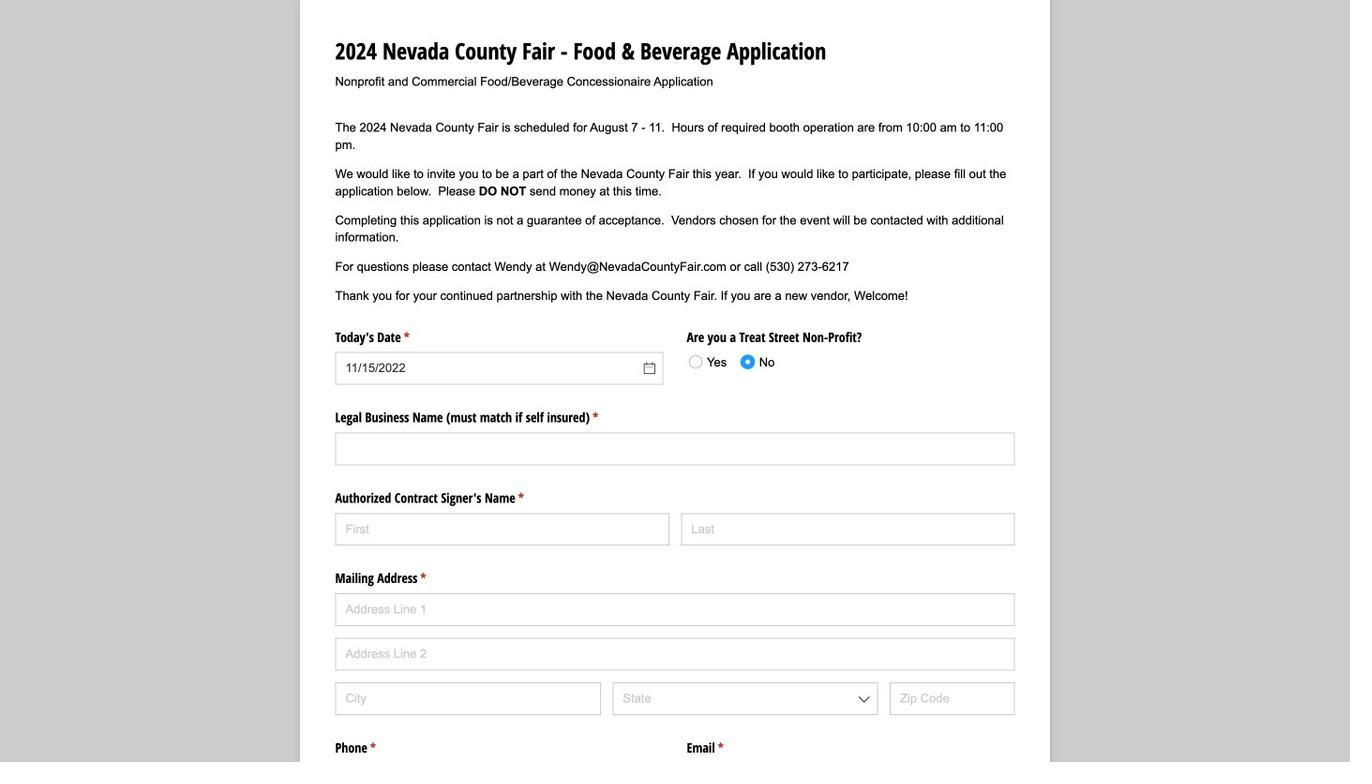 Task type: locate. For each thing, give the bounding box(es) containing it.
State text field
[[613, 683, 878, 715]]

None text field
[[335, 352, 663, 385], [335, 433, 1015, 465], [335, 352, 663, 385], [335, 433, 1015, 465]]

City text field
[[335, 683, 601, 715]]

Address Line 2 text field
[[335, 638, 1015, 671]]

None radio
[[683, 347, 739, 376], [735, 347, 775, 376], [683, 347, 739, 376], [735, 347, 775, 376]]

Last text field
[[681, 513, 1015, 546]]

Address Line 1 text field
[[335, 594, 1015, 626]]



Task type: vqa. For each thing, say whether or not it's contained in the screenshot.
checkbox-group element
no



Task type: describe. For each thing, give the bounding box(es) containing it.
First text field
[[335, 513, 669, 546]]

Zip Code text field
[[890, 683, 1015, 715]]



